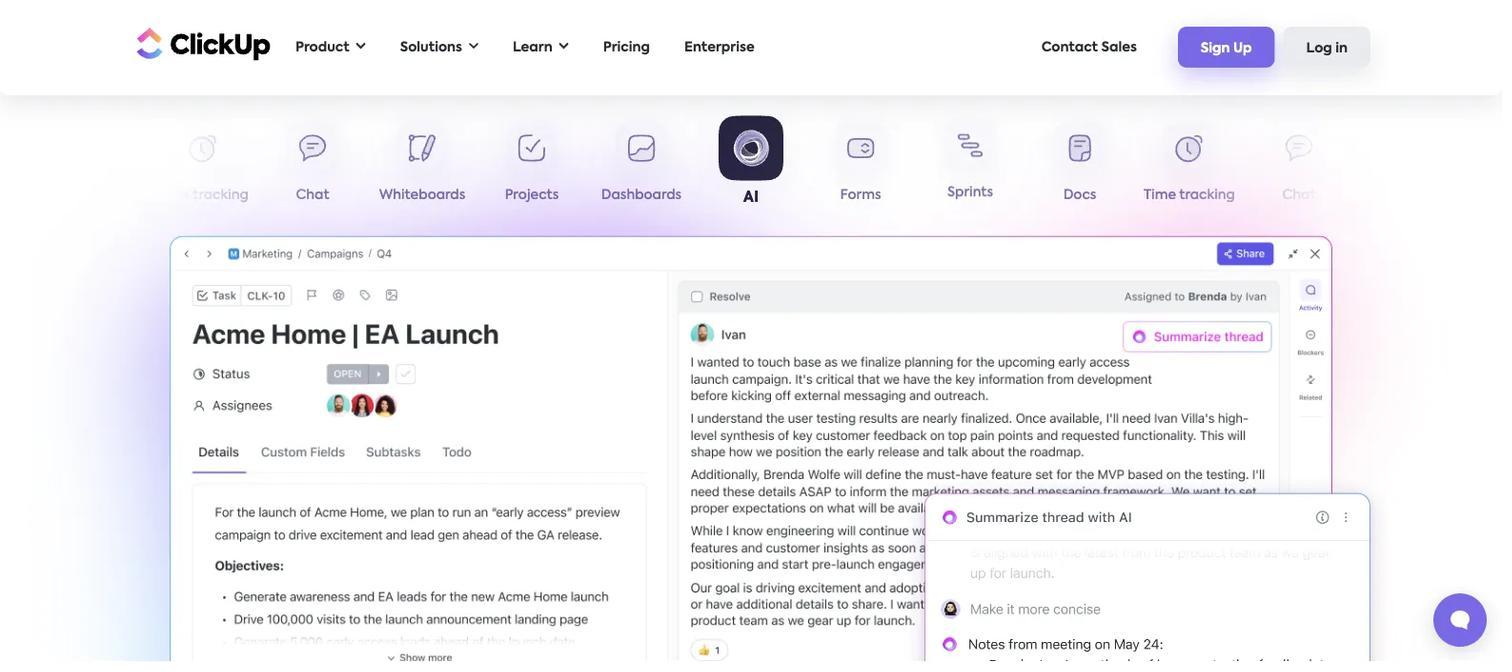 Task type: locate. For each thing, give the bounding box(es) containing it.
1 horizontal spatial whiteboards
[[1366, 189, 1452, 202]]

pricing link
[[594, 28, 660, 67]]

0 horizontal spatial chat button
[[258, 122, 367, 210]]

whiteboards
[[379, 189, 465, 202], [1366, 189, 1452, 202]]

learn button
[[503, 28, 578, 67]]

1 horizontal spatial docs
[[1063, 189, 1096, 202]]

0 horizontal spatial time tracking button
[[148, 122, 258, 210]]

0 horizontal spatial chat
[[296, 189, 329, 202]]

1 docs from the left
[[77, 189, 110, 202]]

tracking
[[193, 189, 249, 202], [1179, 189, 1235, 202]]

sales
[[1101, 41, 1137, 54]]

sprints
[[947, 187, 993, 201]]

1 horizontal spatial time
[[1144, 189, 1176, 202]]

0 horizontal spatial docs button
[[39, 122, 148, 210]]

chat for 1st chat button from right
[[1282, 189, 1316, 202]]

time tracking button
[[148, 122, 258, 210], [1135, 122, 1244, 210]]

projects button
[[477, 122, 587, 210]]

forms
[[840, 189, 881, 202]]

0 horizontal spatial time
[[157, 189, 190, 202]]

docs button
[[39, 122, 148, 210], [1025, 122, 1135, 210]]

chat
[[296, 189, 329, 202], [1282, 189, 1316, 202]]

chat for 1st chat button from the left
[[296, 189, 329, 202]]

time tracking
[[157, 189, 249, 202], [1144, 189, 1235, 202]]

0 horizontal spatial docs
[[77, 189, 110, 202]]

1 horizontal spatial chat
[[1282, 189, 1316, 202]]

dashboards
[[601, 189, 682, 202]]

contact sales
[[1041, 41, 1137, 54]]

dashboards button
[[587, 122, 696, 210]]

ai button
[[696, 115, 806, 210]]

1 chat from the left
[[296, 189, 329, 202]]

1 time tracking from the left
[[157, 189, 249, 202]]

1 horizontal spatial whiteboards button
[[1354, 122, 1464, 210]]

sign
[[1201, 42, 1230, 55]]

docs
[[77, 189, 110, 202], [1063, 189, 1096, 202]]

in
[[1336, 42, 1348, 55]]

1 horizontal spatial chat button
[[1244, 122, 1354, 210]]

0 horizontal spatial time tracking
[[157, 189, 249, 202]]

0 horizontal spatial whiteboards
[[379, 189, 465, 202]]

0 horizontal spatial tracking
[[193, 189, 249, 202]]

1 horizontal spatial time tracking button
[[1135, 122, 1244, 210]]

2 chat button from the left
[[1244, 122, 1354, 210]]

1 time tracking button from the left
[[148, 122, 258, 210]]

sign up
[[1201, 42, 1252, 55]]

projects
[[505, 189, 559, 202]]

1 whiteboards from the left
[[379, 189, 465, 202]]

solutions
[[400, 41, 462, 54]]

1 horizontal spatial tracking
[[1179, 189, 1235, 202]]

2 tracking from the left
[[1179, 189, 1235, 202]]

1 tracking from the left
[[193, 189, 249, 202]]

2 time tracking from the left
[[1144, 189, 1235, 202]]

1 chat button from the left
[[258, 122, 367, 210]]

tracking for second time tracking button from the right
[[193, 189, 249, 202]]

1 horizontal spatial docs button
[[1025, 122, 1135, 210]]

chat button
[[258, 122, 367, 210], [1244, 122, 1354, 210]]

1 horizontal spatial time tracking
[[1144, 189, 1235, 202]]

clickup image
[[132, 25, 271, 62]]

0 horizontal spatial whiteboards button
[[367, 122, 477, 210]]

whiteboards button
[[367, 122, 477, 210], [1354, 122, 1464, 210]]

time for second time tracking button from left
[[1144, 189, 1176, 202]]

sprints button
[[915, 121, 1025, 209]]

1 docs button from the left
[[39, 122, 148, 210]]

2 docs from the left
[[1063, 189, 1096, 202]]

1 time from the left
[[157, 189, 190, 202]]

learn
[[513, 41, 553, 54]]

2 chat from the left
[[1282, 189, 1316, 202]]

ai image
[[169, 236, 1333, 662], [775, 472, 1394, 662]]

2 time from the left
[[1144, 189, 1176, 202]]

time
[[157, 189, 190, 202], [1144, 189, 1176, 202]]



Task type: vqa. For each thing, say whether or not it's contained in the screenshot.
Contact Sales the Contact
no



Task type: describe. For each thing, give the bounding box(es) containing it.
up
[[1233, 42, 1252, 55]]

contact sales link
[[1032, 28, 1146, 67]]

log in link
[[1283, 27, 1371, 67]]

time tracking for second time tracking button from left
[[1144, 189, 1235, 202]]

pricing
[[603, 41, 650, 54]]

contact
[[1041, 41, 1098, 54]]

2 whiteboards button from the left
[[1354, 122, 1464, 210]]

enterprise
[[684, 41, 755, 54]]

time for second time tracking button from the right
[[157, 189, 190, 202]]

time tracking for second time tracking button from the right
[[157, 189, 249, 202]]

2 time tracking button from the left
[[1135, 122, 1244, 210]]

1 whiteboards button from the left
[[367, 122, 477, 210]]

product
[[295, 41, 349, 54]]

tracking for second time tracking button from left
[[1179, 189, 1235, 202]]

log in
[[1306, 42, 1348, 55]]

2 docs button from the left
[[1025, 122, 1135, 210]]

ai
[[743, 190, 759, 205]]

solutions button
[[390, 28, 488, 67]]

enterprise link
[[675, 28, 764, 67]]

product button
[[286, 28, 375, 67]]

log
[[1306, 42, 1332, 55]]

sign up button
[[1178, 27, 1275, 67]]

2 whiteboards from the left
[[1366, 189, 1452, 202]]

forms button
[[806, 122, 915, 210]]



